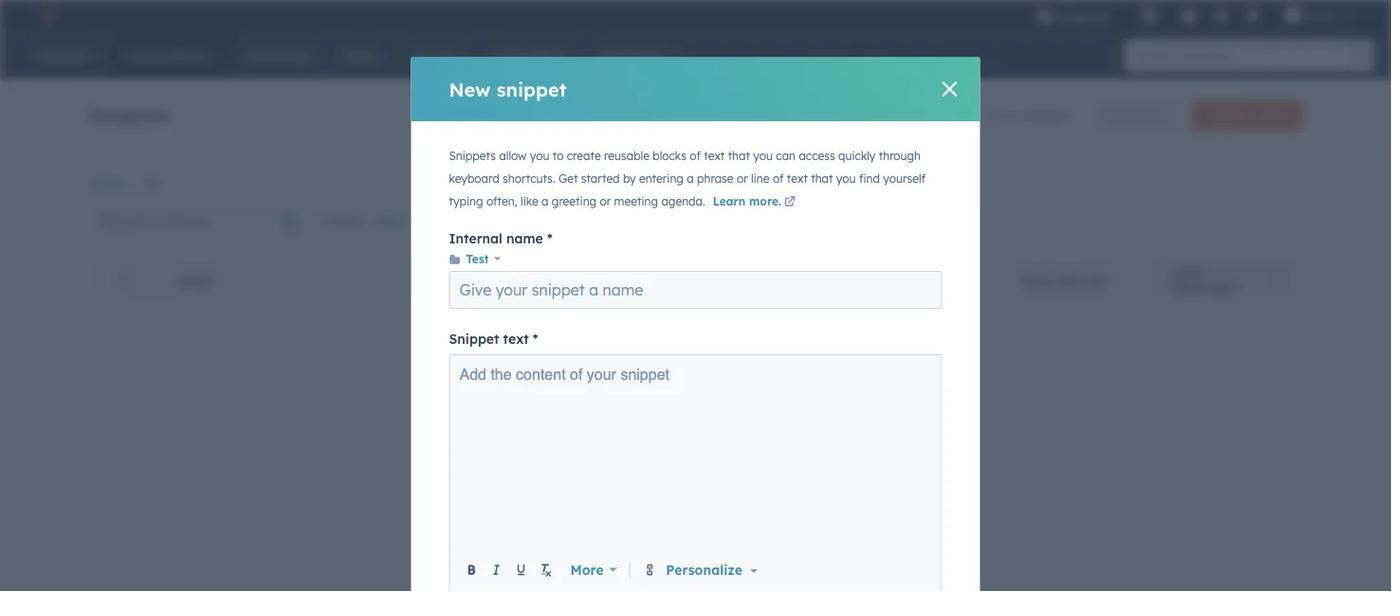 Task type: locate. For each thing, give the bounding box(es) containing it.
1 horizontal spatial test
[[466, 252, 489, 266]]

by down reusable
[[623, 172, 636, 186]]

new inside dialog
[[449, 77, 491, 101]]

of right blocks
[[690, 149, 701, 163]]

help image
[[1181, 9, 1198, 26]]

0 horizontal spatial date
[[1022, 274, 1051, 289]]

phrase
[[697, 172, 734, 186]]

of left the 5 on the top of page
[[992, 107, 1004, 124]]

snippet text
[[449, 331, 529, 348]]

date left press to sort. image
[[1022, 274, 1051, 289]]

text up link opens in a new window image
[[787, 172, 808, 186]]

or left line
[[737, 172, 748, 186]]

a right like
[[542, 194, 549, 209]]

created by
[[870, 274, 941, 289]]

text up the
[[503, 331, 529, 348]]

press to sort. image
[[218, 274, 225, 287]]

any
[[376, 212, 402, 228]]

Search search field
[[89, 201, 313, 239]]

press to sort. element right name at the left of the page
[[218, 274, 225, 290]]

snippet up 'allow'
[[497, 77, 567, 101]]

home
[[89, 175, 122, 190]]

you left to on the left top of the page
[[530, 149, 550, 163]]

menu
[[1024, 0, 1369, 30]]

0 vertical spatial snippet
[[497, 77, 567, 101]]

by inside button
[[926, 274, 941, 289]]

menu item
[[1124, 0, 1128, 30]]

of inside snippets banner
[[992, 107, 1004, 124]]

1 horizontal spatial snippets
[[449, 149, 496, 163]]

by
[[623, 172, 636, 186], [926, 274, 941, 289]]

test
[[141, 175, 162, 190], [466, 252, 489, 266]]

snippets for snippets allow you to create reusable blocks of text that you can access quickly through keyboard shortcuts. get started by entering a phrase or line of text that you find yourself typing often, like a greeting or meeting agenda.
[[449, 149, 496, 163]]

1 vertical spatial text
[[787, 172, 808, 186]]

0 vertical spatial that
[[728, 149, 750, 163]]

1 horizontal spatial snippet
[[621, 366, 670, 383]]

a
[[687, 172, 694, 186], [542, 194, 549, 209]]

or
[[737, 172, 748, 186], [600, 194, 611, 209]]

close image
[[942, 82, 958, 97]]

often,
[[487, 194, 518, 209]]

1 vertical spatial new
[[1106, 109, 1130, 123]]

snippet inside button
[[1247, 109, 1287, 123]]

0 horizontal spatial a
[[542, 194, 549, 209]]

created
[[1019, 107, 1067, 124], [1055, 274, 1108, 289]]

1 vertical spatial by
[[926, 274, 941, 289]]

new inside button
[[1106, 109, 1130, 123]]

0 vertical spatial text
[[704, 149, 725, 163]]

through
[[879, 149, 921, 163]]

0 vertical spatial created
[[1019, 107, 1067, 124]]

text up phrase
[[704, 149, 725, 163]]

1 horizontal spatial new
[[1106, 109, 1130, 123]]

line
[[751, 172, 770, 186]]

test right home 'button'
[[141, 175, 162, 190]]

press to sort. element inside date created button
[[1113, 274, 1120, 290]]

created by button
[[847, 259, 999, 301]]

0 vertical spatial new
[[449, 77, 491, 101]]

any button
[[375, 201, 427, 239]]

0 vertical spatial snippets
[[89, 103, 171, 127]]

snippet
[[497, 77, 567, 101], [1247, 109, 1287, 123], [621, 366, 670, 383]]

snippets up keyboard
[[449, 149, 496, 163]]

0 horizontal spatial test
[[141, 175, 162, 190]]

that up phrase
[[728, 149, 750, 163]]

press to sort. element
[[218, 274, 225, 290], [1113, 274, 1120, 290]]

new for new folder
[[1106, 109, 1130, 123]]

a up 'agenda.'
[[687, 172, 694, 186]]

1 vertical spatial that
[[811, 172, 833, 186]]

0 horizontal spatial you
[[530, 149, 550, 163]]

text
[[704, 149, 725, 163], [787, 172, 808, 186], [503, 331, 529, 348]]

1 horizontal spatial you
[[753, 149, 773, 163]]

the
[[491, 366, 512, 383]]

greeting
[[552, 194, 597, 209]]

1 horizontal spatial by
[[926, 274, 941, 289]]

snippet right create
[[1247, 109, 1287, 123]]

snippet right your
[[621, 366, 670, 383]]

bob builder image
[[1284, 7, 1302, 24]]

Internal name text field
[[449, 271, 942, 309]]

1 vertical spatial snippets
[[449, 149, 496, 163]]

snippets up the home
[[89, 103, 171, 127]]

0 horizontal spatial press to sort. element
[[218, 274, 225, 290]]

date
[[1173, 267, 1203, 282], [1022, 274, 1051, 289]]

snippets banner
[[89, 95, 1303, 131]]

None text field
[[460, 364, 932, 554]]

you left can
[[753, 149, 773, 163]]

to
[[553, 149, 564, 163]]

0
[[980, 107, 988, 124]]

snippets inside banner
[[89, 103, 171, 127]]

press to sort. element for name
[[218, 274, 225, 290]]

more button
[[558, 561, 629, 580]]

date modified button
[[1151, 259, 1303, 301]]

blocks
[[653, 149, 687, 163]]

link opens in a new window image
[[784, 197, 796, 209]]

0 horizontal spatial new
[[449, 77, 491, 101]]

0 horizontal spatial snippet
[[497, 77, 567, 101]]

or down started
[[600, 194, 611, 209]]

find
[[859, 172, 880, 186]]

new
[[449, 77, 491, 101], [1106, 109, 1130, 123]]

entering
[[639, 172, 684, 186]]

snippets
[[89, 103, 171, 127], [449, 149, 496, 163]]

by inside "snippets allow you to create reusable blocks of text that you can access quickly through keyboard shortcuts. get started by entering a phrase or line of text that you find yourself typing often, like a greeting or meeting agenda."
[[623, 172, 636, 186]]

typing
[[449, 194, 483, 209]]

0 horizontal spatial by
[[623, 172, 636, 186]]

5
[[1008, 107, 1016, 124]]

1 vertical spatial or
[[600, 194, 611, 209]]

home button
[[89, 175, 122, 190]]

new left folder
[[1106, 109, 1130, 123]]

you
[[530, 149, 550, 163], [753, 149, 773, 163], [837, 172, 856, 186]]

0 vertical spatial test
[[141, 175, 162, 190]]

navigation containing home
[[89, 170, 1303, 194]]

2 vertical spatial snippet
[[621, 366, 670, 383]]

content
[[516, 366, 566, 383]]

navigation
[[89, 170, 1303, 194]]

link opens in a new window image
[[784, 194, 796, 212]]

new up keyboard
[[449, 77, 491, 101]]

created left press to sort. image
[[1055, 274, 1108, 289]]

test down internal
[[466, 252, 489, 266]]

that
[[728, 149, 750, 163], [811, 172, 833, 186]]

of
[[992, 107, 1004, 124], [690, 149, 701, 163], [773, 172, 784, 186], [570, 366, 583, 383]]

new folder
[[1106, 109, 1165, 123]]

date right press to sort. image
[[1173, 267, 1203, 282]]

1 horizontal spatial text
[[704, 149, 725, 163]]

2 vertical spatial text
[[503, 331, 529, 348]]

marketplaces button
[[1130, 0, 1170, 30]]

1 press to sort. element from the left
[[218, 274, 225, 290]]

snippets inside "snippets allow you to create reusable blocks of text that you can access quickly through keyboard shortcuts. get started by entering a phrase or line of text that you find yourself typing often, like a greeting or meeting agenda."
[[449, 149, 496, 163]]

by right 'created'
[[926, 274, 941, 289]]

menu containing apple
[[1024, 0, 1369, 30]]

personalize button
[[663, 560, 762, 581]]

0 horizontal spatial or
[[600, 194, 611, 209]]

1 horizontal spatial press to sort. element
[[1113, 274, 1120, 290]]

that down access
[[811, 172, 833, 186]]

2 horizontal spatial you
[[837, 172, 856, 186]]

date inside date created button
[[1022, 274, 1051, 289]]

1 horizontal spatial date
[[1173, 267, 1203, 282]]

create
[[1208, 109, 1244, 123]]

1 horizontal spatial a
[[687, 172, 694, 186]]

press to sort. element inside the name button
[[218, 274, 225, 290]]

of left your
[[570, 366, 583, 383]]

2 horizontal spatial snippet
[[1247, 109, 1287, 123]]

descending sort. press to sort ascending. image
[[1272, 274, 1279, 287]]

press to sort. element for date created
[[1113, 274, 1120, 290]]

0 horizontal spatial that
[[728, 149, 750, 163]]

date modified
[[1173, 267, 1235, 296]]

0 vertical spatial or
[[737, 172, 748, 186]]

test button
[[449, 249, 501, 269]]

date inside date modified
[[1173, 267, 1203, 282]]

settings link
[[1210, 5, 1233, 25]]

you left find
[[837, 172, 856, 186]]

created right the 5 on the top of page
[[1019, 107, 1067, 124]]

date created button
[[999, 259, 1151, 301]]

2 press to sort. element from the left
[[1113, 274, 1120, 290]]

can
[[776, 149, 796, 163]]

created
[[870, 274, 923, 289]]

snippets for snippets
[[89, 103, 171, 127]]

1 vertical spatial created
[[1055, 274, 1108, 289]]

0 vertical spatial by
[[623, 172, 636, 186]]

press to sort. element right the date created
[[1113, 274, 1120, 290]]

1 vertical spatial snippet
[[1247, 109, 1287, 123]]

add
[[460, 366, 487, 383]]

learn more. link
[[713, 194, 799, 212]]

name
[[507, 231, 543, 247]]

0 horizontal spatial snippets
[[89, 103, 171, 127]]

1 vertical spatial test
[[466, 252, 489, 266]]



Task type: vqa. For each thing, say whether or not it's contained in the screenshot.
Create snippet's the snippet
yes



Task type: describe. For each thing, give the bounding box(es) containing it.
create snippet
[[1208, 109, 1287, 123]]

apple button
[[1273, 0, 1367, 30]]

shortcuts.
[[503, 172, 556, 186]]

notifications image
[[1245, 9, 1262, 26]]

hubspot link
[[23, 4, 71, 27]]

marketplaces image
[[1141, 9, 1158, 26]]

started
[[581, 172, 620, 186]]

search button
[[1342, 40, 1375, 72]]

create snippet button
[[1192, 101, 1303, 131]]

created inside snippets banner
[[1019, 107, 1067, 124]]

1 vertical spatial a
[[542, 194, 549, 209]]

more
[[571, 562, 604, 579]]

access
[[799, 149, 835, 163]]

add the content of your snippet
[[460, 366, 670, 383]]

like
[[521, 194, 539, 209]]

learn
[[713, 194, 746, 209]]

internal name
[[449, 231, 543, 247]]

date for date modified
[[1173, 267, 1203, 282]]

0 of 5 created
[[980, 107, 1067, 124]]

1 horizontal spatial that
[[811, 172, 833, 186]]

quickly
[[839, 149, 876, 163]]

new for new snippet
[[449, 77, 491, 101]]

1 horizontal spatial or
[[737, 172, 748, 186]]

reusable
[[604, 149, 650, 163]]

keyboard
[[449, 172, 500, 186]]

test inside test popup button
[[466, 252, 489, 266]]

new folder button
[[1090, 101, 1181, 131]]

0 horizontal spatial text
[[503, 331, 529, 348]]

apple
[[1305, 7, 1339, 23]]

create
[[567, 149, 601, 163]]

name
[[178, 274, 212, 289]]

modified
[[1173, 282, 1235, 296]]

more.
[[749, 194, 782, 209]]

agenda.
[[662, 194, 705, 209]]

owner:
[[324, 212, 368, 228]]

personalize
[[666, 562, 743, 579]]

yourself
[[883, 172, 926, 186]]

2 horizontal spatial text
[[787, 172, 808, 186]]

snippet for new snippet
[[497, 77, 567, 101]]

new snippet dialog
[[411, 57, 980, 592]]

test inside 'navigation'
[[141, 175, 162, 190]]

upgrade
[[1058, 9, 1111, 25]]

internal
[[449, 231, 503, 247]]

upgrade image
[[1037, 9, 1054, 26]]

get
[[559, 172, 578, 186]]

allow
[[499, 149, 527, 163]]

hubspot image
[[34, 4, 57, 27]]

created inside date created button
[[1055, 274, 1108, 289]]

settings image
[[1213, 8, 1230, 25]]

Search HubSpot search field
[[1125, 40, 1358, 72]]

0 vertical spatial a
[[687, 172, 694, 186]]

date created
[[1022, 274, 1108, 289]]

snippet
[[449, 331, 499, 348]]

name button
[[156, 259, 847, 301]]

date for date created
[[1022, 274, 1051, 289]]

none text field inside the new snippet dialog
[[460, 364, 932, 554]]

meeting
[[614, 194, 658, 209]]

learn more.
[[713, 194, 782, 209]]

snippet for create snippet
[[1247, 109, 1287, 123]]

press to sort. image
[[1113, 274, 1120, 287]]

snippets allow you to create reusable blocks of text that you can access quickly through keyboard shortcuts. get started by entering a phrase or line of text that you find yourself typing often, like a greeting or meeting agenda.
[[449, 149, 926, 209]]

search image
[[1352, 49, 1365, 63]]

help button
[[1173, 0, 1206, 30]]

notifications button
[[1237, 0, 1269, 30]]

of right line
[[773, 172, 784, 186]]

new snippet
[[449, 77, 567, 101]]

your
[[587, 366, 617, 383]]

descending sort. press to sort ascending. element
[[1272, 274, 1279, 290]]

folder
[[1133, 109, 1165, 123]]



